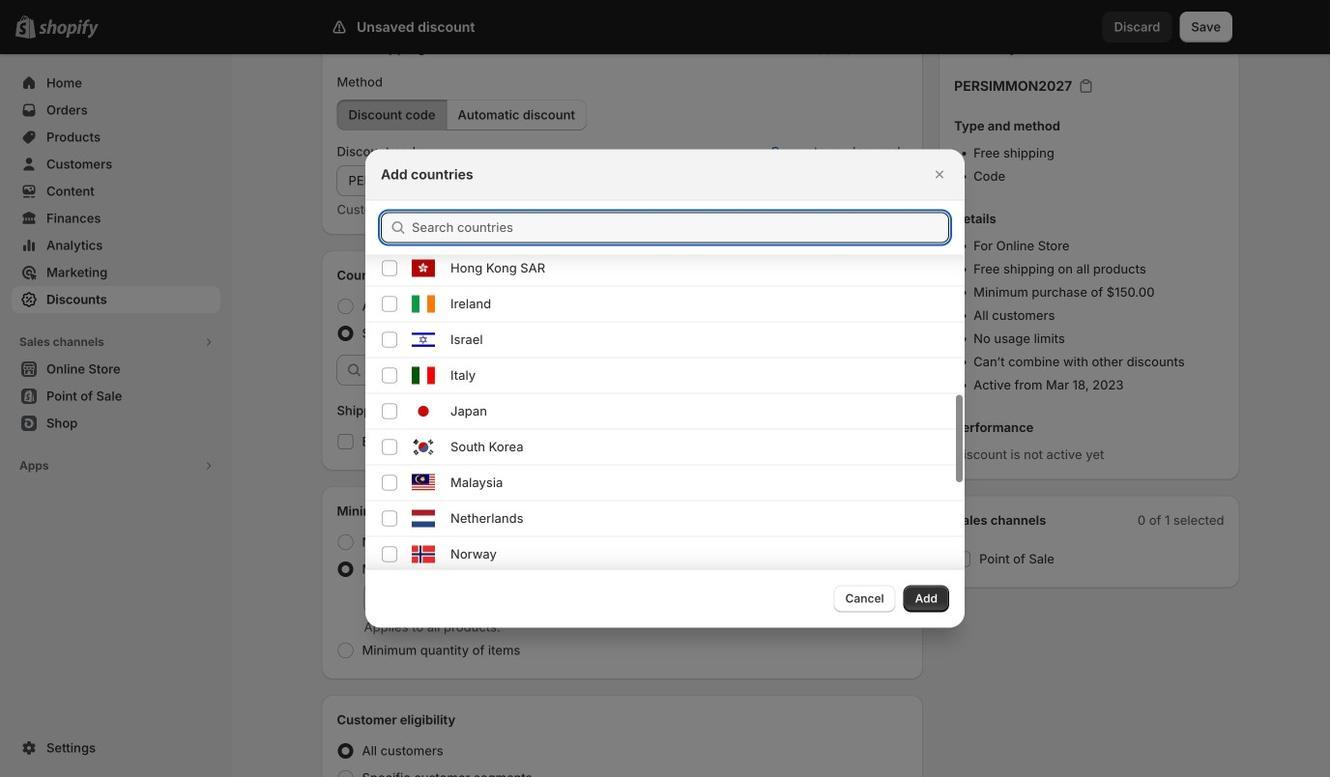 Task type: describe. For each thing, give the bounding box(es) containing it.
Search countries text field
[[412, 212, 949, 243]]

shopify image
[[39, 19, 99, 38]]



Task type: vqa. For each thing, say whether or not it's contained in the screenshot.
search countries text box
yes



Task type: locate. For each thing, give the bounding box(es) containing it.
dialog
[[0, 149, 1330, 628]]



